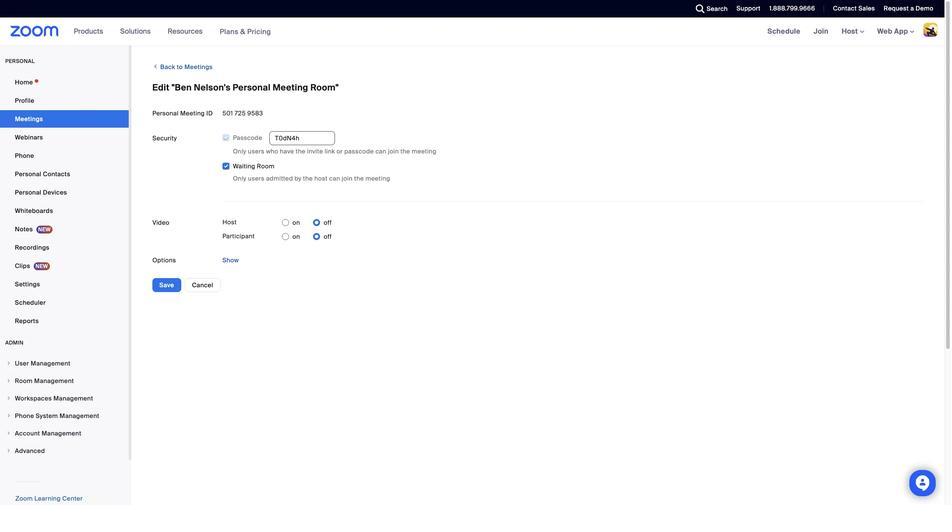 Task type: vqa. For each thing, say whether or not it's contained in the screenshot.
right room
yes



Task type: locate. For each thing, give the bounding box(es) containing it.
only up waiting
[[233, 148, 246, 156]]

settings
[[15, 281, 40, 289]]

app
[[894, 27, 908, 36]]

1 horizontal spatial can
[[376, 148, 386, 156]]

0 horizontal spatial room
[[15, 378, 33, 385]]

1 vertical spatial meeting
[[366, 175, 390, 183]]

1 vertical spatial room
[[15, 378, 33, 385]]

phone
[[15, 152, 34, 160], [15, 413, 34, 420]]

show
[[222, 257, 239, 265]]

notes link
[[0, 221, 129, 238]]

request a demo link
[[877, 0, 945, 18], [884, 4, 934, 12]]

right image left workspaces
[[6, 396, 11, 402]]

1 right image from the top
[[6, 361, 11, 367]]

1 vertical spatial can
[[329, 175, 340, 183]]

can
[[376, 148, 386, 156], [329, 175, 340, 183]]

right image left user
[[6, 361, 11, 367]]

can right "passcode"
[[376, 148, 386, 156]]

off for host
[[324, 219, 332, 227]]

whiteboards link
[[0, 202, 129, 220]]

edit "ben nelson's personal meeting room"
[[152, 82, 339, 93]]

workspaces
[[15, 395, 52, 403]]

join
[[388, 148, 399, 156], [342, 175, 353, 183]]

management down phone system management menu item
[[42, 430, 81, 438]]

phone for phone
[[15, 152, 34, 160]]

video
[[152, 219, 170, 227]]

1.888.799.9666 button
[[763, 0, 817, 18], [769, 4, 815, 12]]

right image for workspaces
[[6, 396, 11, 402]]

plans
[[220, 27, 239, 36]]

home link
[[0, 74, 129, 91]]

banner containing products
[[0, 18, 945, 46]]

personal up whiteboards
[[15, 189, 41, 197]]

0 vertical spatial only
[[233, 148, 246, 156]]

right image inside the user management menu item
[[6, 361, 11, 367]]

invite
[[307, 148, 323, 156]]

none text field inside the security "group"
[[269, 131, 335, 146]]

right image down right image
[[6, 449, 11, 454]]

off down host option group
[[324, 233, 332, 241]]

0 horizontal spatial can
[[329, 175, 340, 183]]

a
[[911, 4, 914, 12]]

webinars link
[[0, 129, 129, 146]]

contact sales
[[833, 4, 875, 12]]

resources
[[168, 27, 203, 36]]

1 vertical spatial off
[[324, 233, 332, 241]]

phone up account
[[15, 413, 34, 420]]

users up waiting room
[[248, 148, 265, 156]]

room down user
[[15, 378, 33, 385]]

link
[[325, 148, 335, 156]]

right image left room management
[[6, 379, 11, 384]]

right image inside the 'room management' menu item
[[6, 379, 11, 384]]

phone for phone system management
[[15, 413, 34, 420]]

settings link
[[0, 276, 129, 293]]

account management
[[15, 430, 81, 438]]

products button
[[74, 18, 107, 46]]

advanced
[[15, 448, 45, 456]]

participant option group
[[282, 230, 332, 244]]

room inside the security "group"
[[257, 163, 275, 170]]

1 horizontal spatial host
[[842, 27, 860, 36]]

1 vertical spatial on
[[293, 233, 300, 241]]

0 vertical spatial can
[[376, 148, 386, 156]]

banner
[[0, 18, 945, 46]]

2 right image from the top
[[6, 379, 11, 384]]

2 off from the top
[[324, 233, 332, 241]]

only down waiting
[[233, 175, 246, 183]]

security group
[[222, 131, 924, 184]]

0 vertical spatial join
[[388, 148, 399, 156]]

2 users from the top
[[248, 175, 265, 183]]

right image
[[6, 431, 11, 437]]

host up "participant"
[[222, 219, 237, 226]]

on down host option group
[[293, 233, 300, 241]]

back
[[160, 63, 175, 71]]

phone system management menu item
[[0, 408, 129, 425]]

management up room management
[[31, 360, 70, 368]]

0 vertical spatial on
[[293, 219, 300, 227]]

2 on from the top
[[293, 233, 300, 241]]

learning
[[34, 495, 61, 503]]

&
[[240, 27, 245, 36]]

personal for personal devices
[[15, 189, 41, 197]]

room
[[257, 163, 275, 170], [15, 378, 33, 385]]

0 vertical spatial phone
[[15, 152, 34, 160]]

show button
[[222, 254, 239, 268]]

who
[[266, 148, 278, 156]]

on inside participant option group
[[293, 233, 300, 241]]

join right host
[[342, 175, 353, 183]]

meeting
[[412, 148, 437, 156], [366, 175, 390, 183]]

management up workspaces management
[[34, 378, 74, 385]]

1 phone from the top
[[15, 152, 34, 160]]

meetings up webinars
[[15, 115, 43, 123]]

right image for phone
[[6, 414, 11, 419]]

right image inside phone system management menu item
[[6, 414, 11, 419]]

on inside host option group
[[293, 219, 300, 227]]

on
[[293, 219, 300, 227], [293, 233, 300, 241]]

security
[[152, 134, 177, 142]]

devices
[[43, 189, 67, 197]]

personal up security
[[152, 109, 179, 117]]

personal up personal devices
[[15, 170, 41, 178]]

phone system management
[[15, 413, 99, 420]]

725
[[235, 109, 246, 117]]

1 only from the top
[[233, 148, 246, 156]]

1 vertical spatial phone
[[15, 413, 34, 420]]

1 horizontal spatial join
[[388, 148, 399, 156]]

right image
[[6, 361, 11, 367], [6, 379, 11, 384], [6, 396, 11, 402], [6, 414, 11, 419], [6, 449, 11, 454]]

back to meetings link
[[152, 60, 213, 74]]

web app
[[878, 27, 908, 36]]

solutions
[[120, 27, 151, 36]]

1 vertical spatial meeting
[[180, 109, 205, 117]]

user management
[[15, 360, 70, 368]]

pricing
[[247, 27, 271, 36]]

passcode
[[344, 148, 374, 156]]

1 on from the top
[[293, 219, 300, 227]]

management down the 'room management' menu item
[[53, 395, 93, 403]]

1 vertical spatial meetings
[[15, 115, 43, 123]]

0 vertical spatial room
[[257, 163, 275, 170]]

0 horizontal spatial meeting
[[366, 175, 390, 183]]

room management menu item
[[0, 373, 129, 390]]

4 right image from the top
[[6, 414, 11, 419]]

1 users from the top
[[248, 148, 265, 156]]

only
[[233, 148, 246, 156], [233, 175, 246, 183]]

management inside "menu item"
[[42, 430, 81, 438]]

host down contact sales
[[842, 27, 860, 36]]

to
[[177, 63, 183, 71]]

0 vertical spatial meetings
[[184, 63, 213, 71]]

1 off from the top
[[324, 219, 332, 227]]

user
[[15, 360, 29, 368]]

users down waiting room
[[248, 175, 265, 183]]

0 horizontal spatial join
[[342, 175, 353, 183]]

profile link
[[0, 92, 129, 109]]

0 horizontal spatial meetings
[[15, 115, 43, 123]]

off
[[324, 219, 332, 227], [324, 233, 332, 241]]

personal for personal meeting id
[[152, 109, 179, 117]]

on up participant option group
[[293, 219, 300, 227]]

personal for personal contacts
[[15, 170, 41, 178]]

web app button
[[878, 27, 915, 36]]

left image
[[152, 62, 159, 71]]

management up account management "menu item"
[[60, 413, 99, 420]]

plans & pricing link
[[220, 27, 271, 36], [220, 27, 271, 36]]

5 right image from the top
[[6, 449, 11, 454]]

management
[[31, 360, 70, 368], [34, 378, 74, 385], [53, 395, 93, 403], [60, 413, 99, 420], [42, 430, 81, 438]]

1 horizontal spatial meeting
[[273, 82, 308, 93]]

room inside menu item
[[15, 378, 33, 385]]

admin menu menu
[[0, 356, 129, 461]]

1 horizontal spatial room
[[257, 163, 275, 170]]

room down who
[[257, 163, 275, 170]]

products
[[74, 27, 103, 36]]

passcode
[[233, 134, 262, 142]]

phone down webinars
[[15, 152, 34, 160]]

on for participant
[[293, 233, 300, 241]]

demo
[[916, 4, 934, 12]]

request a demo
[[884, 4, 934, 12]]

schedule link
[[761, 18, 807, 46]]

0 vertical spatial host
[[842, 27, 860, 36]]

0 vertical spatial users
[[248, 148, 265, 156]]

contact
[[833, 4, 857, 12]]

workspaces management menu item
[[0, 391, 129, 407]]

meeting left room"
[[273, 82, 308, 93]]

off inside participant option group
[[324, 233, 332, 241]]

0 vertical spatial off
[[324, 219, 332, 227]]

can right host
[[329, 175, 340, 183]]

meetings right to
[[184, 63, 213, 71]]

scheduler
[[15, 299, 46, 307]]

join right "passcode"
[[388, 148, 399, 156]]

1 horizontal spatial meeting
[[412, 148, 437, 156]]

home
[[15, 78, 33, 86]]

2 only from the top
[[233, 175, 246, 183]]

personal up '9583'
[[233, 82, 271, 93]]

None text field
[[269, 131, 335, 146]]

account
[[15, 430, 40, 438]]

1 vertical spatial host
[[222, 219, 237, 226]]

notes
[[15, 226, 33, 233]]

3 right image from the top
[[6, 396, 11, 402]]

off for participant
[[324, 233, 332, 241]]

right image up right image
[[6, 414, 11, 419]]

search
[[707, 5, 728, 13]]

phone inside phone system management menu item
[[15, 413, 34, 420]]

management for user management
[[31, 360, 70, 368]]

zoom
[[15, 495, 33, 503]]

2 phone from the top
[[15, 413, 34, 420]]

phone inside 'phone' link
[[15, 152, 34, 160]]

users
[[248, 148, 265, 156], [248, 175, 265, 183]]

host
[[314, 175, 328, 183]]

501
[[222, 109, 233, 117]]

0 vertical spatial meeting
[[273, 82, 308, 93]]

profile picture image
[[924, 23, 938, 37]]

1 horizontal spatial meetings
[[184, 63, 213, 71]]

meeting left the id
[[180, 109, 205, 117]]

off inside host option group
[[324, 219, 332, 227]]

1 vertical spatial users
[[248, 175, 265, 183]]

off up participant option group
[[324, 219, 332, 227]]

search button
[[689, 0, 730, 18]]

reports
[[15, 318, 39, 325]]

right image inside workspaces management menu item
[[6, 396, 11, 402]]

1 vertical spatial only
[[233, 175, 246, 183]]

join
[[814, 27, 829, 36]]

meeting
[[273, 82, 308, 93], [180, 109, 205, 117]]



Task type: describe. For each thing, give the bounding box(es) containing it.
personal devices link
[[0, 184, 129, 201]]

participant
[[222, 233, 255, 240]]

management for room management
[[34, 378, 74, 385]]

clips link
[[0, 258, 129, 275]]

personal meeting id
[[152, 109, 213, 117]]

waiting room
[[233, 163, 275, 170]]

cancel button
[[185, 279, 221, 293]]

id
[[206, 109, 213, 117]]

only for only users who have the invite link or passcode can join the meeting
[[233, 148, 246, 156]]

waiting
[[233, 163, 255, 170]]

host inside meetings navigation
[[842, 27, 860, 36]]

edit
[[152, 82, 170, 93]]

9583
[[247, 109, 263, 117]]

reports link
[[0, 313, 129, 330]]

save
[[159, 282, 174, 290]]

support
[[737, 4, 761, 12]]

right image for user
[[6, 361, 11, 367]]

users for admitted
[[248, 175, 265, 183]]

personal devices
[[15, 189, 67, 197]]

clips
[[15, 262, 30, 270]]

whiteboards
[[15, 207, 53, 215]]

have
[[280, 148, 294, 156]]

recordings link
[[0, 239, 129, 257]]

options
[[152, 257, 176, 265]]

web
[[878, 27, 893, 36]]

"ben
[[172, 82, 192, 93]]

account management menu item
[[0, 426, 129, 442]]

profile
[[15, 97, 34, 105]]

management for workspaces management
[[53, 395, 93, 403]]

management for account management
[[42, 430, 81, 438]]

1 vertical spatial join
[[342, 175, 353, 183]]

right image for room
[[6, 379, 11, 384]]

zoom learning center link
[[15, 495, 83, 503]]

only for only users admitted by the host can join the meeting
[[233, 175, 246, 183]]

admin
[[5, 340, 24, 347]]

nelson's
[[194, 82, 231, 93]]

zoom learning center
[[15, 495, 83, 503]]

cancel
[[192, 282, 213, 290]]

zoom logo image
[[11, 26, 59, 37]]

meetings link
[[0, 110, 129, 128]]

system
[[36, 413, 58, 420]]

contacts
[[43, 170, 70, 178]]

workspaces management
[[15, 395, 93, 403]]

or
[[337, 148, 343, 156]]

join link
[[807, 18, 835, 46]]

meetings navigation
[[761, 18, 945, 46]]

sales
[[859, 4, 875, 12]]

0 horizontal spatial host
[[222, 219, 237, 226]]

on for host
[[293, 219, 300, 227]]

meetings inside personal menu menu
[[15, 115, 43, 123]]

users for who
[[248, 148, 265, 156]]

host option group
[[282, 216, 332, 230]]

personal menu menu
[[0, 74, 129, 331]]

by
[[295, 175, 302, 183]]

webinars
[[15, 134, 43, 141]]

501 725 9583
[[222, 109, 263, 117]]

product information navigation
[[67, 18, 278, 46]]

phone link
[[0, 147, 129, 165]]

0 horizontal spatial meeting
[[180, 109, 205, 117]]

personal
[[5, 58, 35, 65]]

host button
[[842, 27, 864, 36]]

admitted
[[266, 175, 293, 183]]

advanced menu item
[[0, 443, 129, 460]]

1.888.799.9666
[[769, 4, 815, 12]]

back to meetings
[[159, 63, 213, 71]]

plans & pricing
[[220, 27, 271, 36]]

scheduler link
[[0, 294, 129, 312]]

personal contacts
[[15, 170, 70, 178]]

center
[[62, 495, 83, 503]]

0 vertical spatial meeting
[[412, 148, 437, 156]]

right image inside "advanced" "menu item"
[[6, 449, 11, 454]]

request
[[884, 4, 909, 12]]

only users who have the invite link or passcode can join the meeting
[[233, 148, 437, 156]]

only users admitted by the host can join the meeting
[[233, 175, 390, 183]]

save button
[[152, 279, 181, 293]]

personal contacts link
[[0, 166, 129, 183]]

user management menu item
[[0, 356, 129, 372]]

resources button
[[168, 18, 207, 46]]

room"
[[311, 82, 339, 93]]

recordings
[[15, 244, 49, 252]]



